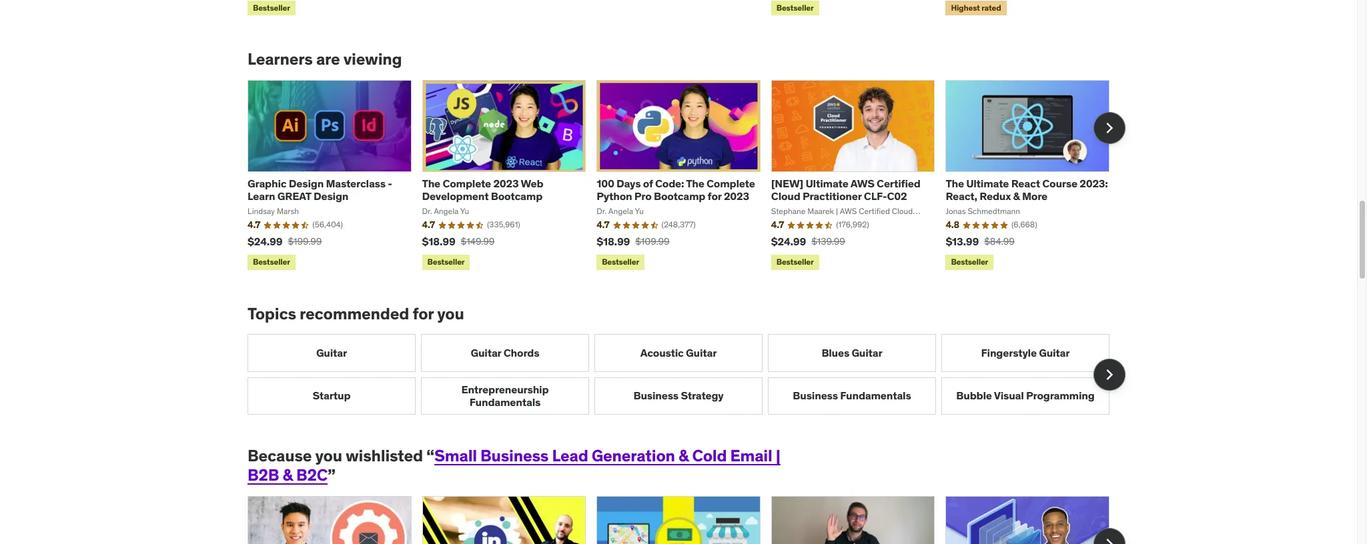 Task type: locate. For each thing, give the bounding box(es) containing it.
great
[[278, 190, 311, 203]]

complete left cloud
[[707, 177, 755, 190]]

guitar left chords
[[471, 346, 502, 360]]

1 carousel element from the top
[[248, 80, 1126, 273]]

the left redux
[[946, 177, 965, 190]]

practitioner
[[803, 190, 862, 203]]

0 horizontal spatial business
[[481, 446, 549, 467]]

&
[[1014, 190, 1021, 203], [679, 446, 689, 467], [283, 465, 293, 486]]

entrepreneurship fundamentals
[[462, 383, 549, 409]]

blues guitar
[[822, 346, 883, 360]]

1 complete from the left
[[443, 177, 491, 190]]

business fundamentals
[[793, 389, 912, 403]]

carousel element containing guitar
[[248, 335, 1126, 415]]

entrepreneurship
[[462, 383, 549, 396]]

learn
[[248, 190, 275, 203]]

2023 inside 100 days of code: the complete python pro bootcamp for 2023
[[724, 190, 750, 203]]

fundamentals for business fundamentals
[[841, 389, 912, 403]]

generation
[[592, 446, 676, 467]]

4 guitar from the left
[[852, 346, 883, 360]]

1 vertical spatial for
[[413, 303, 434, 324]]

& left b2c
[[283, 465, 293, 486]]

2 complete from the left
[[707, 177, 755, 190]]

carousel element for "
[[248, 496, 1126, 545]]

next image
[[1100, 118, 1121, 139], [1100, 364, 1121, 386]]

guitar link
[[248, 335, 416, 372]]

business
[[634, 389, 679, 403], [793, 389, 838, 403], [481, 446, 549, 467]]

code:
[[656, 177, 684, 190]]

guitar
[[316, 346, 347, 360], [471, 346, 502, 360], [686, 346, 717, 360], [852, 346, 883, 360], [1040, 346, 1070, 360]]

0 horizontal spatial bootcamp
[[491, 190, 543, 203]]

ultimate inside [new] ultimate aws certified cloud practitioner clf-c02
[[806, 177, 849, 190]]

2 carousel element from the top
[[248, 335, 1126, 415]]

0 horizontal spatial ultimate
[[806, 177, 849, 190]]

learners are viewing
[[248, 49, 402, 70]]

0 vertical spatial next image
[[1100, 118, 1121, 139]]

1 bootcamp from the left
[[491, 190, 543, 203]]

2 bootcamp from the left
[[654, 190, 706, 203]]

1 horizontal spatial the
[[686, 177, 705, 190]]

2 the from the left
[[686, 177, 705, 190]]

bootcamp right development
[[491, 190, 543, 203]]

business down acoustic at bottom
[[634, 389, 679, 403]]

guitar up programming
[[1040, 346, 1070, 360]]

graphic design masterclass - learn great design link
[[248, 177, 392, 203]]

ultimate left the aws
[[806, 177, 849, 190]]

startup
[[313, 389, 351, 403]]

complete inside the complete 2023 web development bootcamp
[[443, 177, 491, 190]]

python
[[597, 190, 633, 203]]

days
[[617, 177, 641, 190]]

2 horizontal spatial business
[[793, 389, 838, 403]]

0 horizontal spatial complete
[[443, 177, 491, 190]]

0 vertical spatial carousel element
[[248, 80, 1126, 273]]

5 guitar from the left
[[1040, 346, 1070, 360]]

& left the more
[[1014, 190, 1021, 203]]

fundamentals down the guitar chords link
[[470, 396, 541, 409]]

1 horizontal spatial fundamentals
[[841, 389, 912, 403]]

1 vertical spatial next image
[[1100, 364, 1121, 386]]

clf-
[[864, 190, 888, 203]]

0 horizontal spatial fundamentals
[[470, 396, 541, 409]]

ultimate
[[806, 177, 849, 190], [967, 177, 1010, 190]]

1 the from the left
[[422, 177, 441, 190]]

100 days of code: the complete python pro bootcamp for 2023
[[597, 177, 755, 203]]

[new] ultimate aws certified cloud practitioner clf-c02 link
[[772, 177, 921, 203]]

ultimate inside the ultimate react course 2023: react, redux & more
[[967, 177, 1010, 190]]

bubble visual programming
[[957, 389, 1095, 403]]

the right -
[[422, 177, 441, 190]]

business down blues
[[793, 389, 838, 403]]

1 vertical spatial you
[[315, 446, 342, 467]]

[new] ultimate aws certified cloud practitioner clf-c02
[[772, 177, 921, 203]]

3 guitar from the left
[[686, 346, 717, 360]]

bubble visual programming link
[[942, 378, 1110, 415]]

next image
[[1100, 534, 1121, 545]]

acoustic guitar
[[641, 346, 717, 360]]

startup link
[[248, 378, 416, 415]]

next image for learners are viewing
[[1100, 118, 1121, 139]]

3 carousel element from the top
[[248, 496, 1126, 545]]

recommended
[[300, 303, 409, 324]]

1 horizontal spatial 2023
[[724, 190, 750, 203]]

1 horizontal spatial you
[[437, 303, 464, 324]]

0 horizontal spatial 2023
[[494, 177, 519, 190]]

b2b
[[248, 465, 279, 486]]

complete
[[443, 177, 491, 190], [707, 177, 755, 190]]

1 guitar from the left
[[316, 346, 347, 360]]

guitar chords
[[471, 346, 540, 360]]

guitar up startup
[[316, 346, 347, 360]]

guitar right acoustic at bottom
[[686, 346, 717, 360]]

2023
[[494, 177, 519, 190], [724, 190, 750, 203]]

1 horizontal spatial bootcamp
[[654, 190, 706, 203]]

fundamentals inside entrepreneurship fundamentals
[[470, 396, 541, 409]]

3 the from the left
[[946, 177, 965, 190]]

bootcamp inside 100 days of code: the complete python pro bootcamp for 2023
[[654, 190, 706, 203]]

the
[[422, 177, 441, 190], [686, 177, 705, 190], [946, 177, 965, 190]]

-
[[388, 177, 392, 190]]

react,
[[946, 190, 978, 203]]

the right code:
[[686, 177, 705, 190]]

course
[[1043, 177, 1078, 190]]

for
[[708, 190, 722, 203], [413, 303, 434, 324]]

1 next image from the top
[[1100, 118, 1121, 139]]

business strategy link
[[595, 378, 763, 415]]

because you wishlisted "
[[248, 446, 435, 467]]

2023 left cloud
[[724, 190, 750, 203]]

bootcamp
[[491, 190, 543, 203], [654, 190, 706, 203]]

entrepreneurship fundamentals link
[[421, 378, 589, 415]]

2 horizontal spatial &
[[1014, 190, 1021, 203]]

fundamentals
[[841, 389, 912, 403], [470, 396, 541, 409]]

graphic
[[248, 177, 287, 190]]

design right graphic
[[289, 177, 324, 190]]

the inside the complete 2023 web development bootcamp
[[422, 177, 441, 190]]

business left the lead
[[481, 446, 549, 467]]

next image for topics recommended for you
[[1100, 364, 1121, 386]]

because
[[248, 446, 312, 467]]

guitar right blues
[[852, 346, 883, 360]]

guitar for blues guitar
[[852, 346, 883, 360]]

1 horizontal spatial business
[[634, 389, 679, 403]]

& inside the ultimate react course 2023: react, redux & more
[[1014, 190, 1021, 203]]

1 vertical spatial carousel element
[[248, 335, 1126, 415]]

0 horizontal spatial the
[[422, 177, 441, 190]]

small
[[435, 446, 477, 467]]

2 horizontal spatial the
[[946, 177, 965, 190]]

the inside the ultimate react course 2023: react, redux & more
[[946, 177, 965, 190]]

fundamentals down blues guitar link
[[841, 389, 912, 403]]

carousel element
[[248, 80, 1126, 273], [248, 335, 1126, 415], [248, 496, 1126, 545]]

100
[[597, 177, 615, 190]]

& left cold
[[679, 446, 689, 467]]

you
[[437, 303, 464, 324], [315, 446, 342, 467]]

1 horizontal spatial for
[[708, 190, 722, 203]]

0 vertical spatial for
[[708, 190, 722, 203]]

2 next image from the top
[[1100, 364, 1121, 386]]

2 guitar from the left
[[471, 346, 502, 360]]

business strategy
[[634, 389, 724, 403]]

design
[[289, 177, 324, 190], [314, 190, 349, 203]]

graphic design masterclass - learn great design
[[248, 177, 392, 203]]

1 ultimate from the left
[[806, 177, 849, 190]]

1 horizontal spatial ultimate
[[967, 177, 1010, 190]]

bootcamp right of
[[654, 190, 706, 203]]

|
[[776, 446, 781, 467]]

2 ultimate from the left
[[967, 177, 1010, 190]]

2 vertical spatial carousel element
[[248, 496, 1126, 545]]

ultimate left react at the top right
[[967, 177, 1010, 190]]

complete left web
[[443, 177, 491, 190]]

cold
[[693, 446, 727, 467]]

1 horizontal spatial complete
[[707, 177, 755, 190]]

of
[[643, 177, 653, 190]]

2023 left web
[[494, 177, 519, 190]]

fingerstyle guitar
[[982, 346, 1070, 360]]

web
[[521, 177, 544, 190]]



Task type: vqa. For each thing, say whether or not it's contained in the screenshot.
'viewing'
yes



Task type: describe. For each thing, give the bounding box(es) containing it.
email
[[731, 446, 773, 467]]

fingerstyle guitar link
[[942, 335, 1110, 372]]

carousel element containing graphic design masterclass - learn great design
[[248, 80, 1126, 273]]

guitar for acoustic guitar
[[686, 346, 717, 360]]

the complete 2023 web development bootcamp
[[422, 177, 544, 203]]

blues guitar link
[[768, 335, 937, 372]]

lead
[[552, 446, 589, 467]]

are
[[316, 49, 340, 70]]

viewing
[[344, 49, 402, 70]]

business for business strategy
[[634, 389, 679, 403]]

masterclass
[[326, 177, 386, 190]]

strategy
[[681, 389, 724, 403]]

react
[[1012, 177, 1041, 190]]

guitar for fingerstyle guitar
[[1040, 346, 1070, 360]]

the complete 2023 web development bootcamp link
[[422, 177, 544, 203]]

b2c
[[296, 465, 328, 486]]

carousel element for you
[[248, 335, 1126, 415]]

ultimate for react,
[[967, 177, 1010, 190]]

[new]
[[772, 177, 804, 190]]

the for the complete 2023 web development bootcamp
[[422, 177, 441, 190]]

for inside 100 days of code: the complete python pro bootcamp for 2023
[[708, 190, 722, 203]]

wishlisted
[[346, 446, 423, 467]]

more
[[1023, 190, 1048, 203]]

c02
[[888, 190, 908, 203]]

acoustic
[[641, 346, 684, 360]]

topics
[[248, 303, 296, 324]]

2023:
[[1080, 177, 1109, 190]]

0 vertical spatial you
[[437, 303, 464, 324]]

fingerstyle
[[982, 346, 1037, 360]]

complete inside 100 days of code: the complete python pro bootcamp for 2023
[[707, 177, 755, 190]]

design right great
[[314, 190, 349, 203]]

fundamentals for entrepreneurship fundamentals
[[470, 396, 541, 409]]

business fundamentals link
[[768, 378, 937, 415]]

blues
[[822, 346, 850, 360]]

"
[[328, 465, 336, 486]]

the for the ultimate react course 2023: react, redux & more
[[946, 177, 965, 190]]

chords
[[504, 346, 540, 360]]

visual
[[995, 389, 1025, 403]]

topics recommended for you
[[248, 303, 464, 324]]

bootcamp inside the complete 2023 web development bootcamp
[[491, 190, 543, 203]]

certified
[[877, 177, 921, 190]]

cloud
[[772, 190, 801, 203]]

pro
[[635, 190, 652, 203]]

small business lead generation & cold email | b2b & b2c
[[248, 446, 781, 486]]

2023 inside the complete 2023 web development bootcamp
[[494, 177, 519, 190]]

aws
[[851, 177, 875, 190]]

development
[[422, 190, 489, 203]]

bubble
[[957, 389, 993, 403]]

0 horizontal spatial for
[[413, 303, 434, 324]]

acoustic guitar link
[[595, 335, 763, 372]]

the ultimate react course 2023: react, redux & more
[[946, 177, 1109, 203]]

business inside small business lead generation & cold email | b2b & b2c
[[481, 446, 549, 467]]

learners
[[248, 49, 313, 70]]

100 days of code: the complete python pro bootcamp for 2023 link
[[597, 177, 755, 203]]

1 horizontal spatial &
[[679, 446, 689, 467]]

the inside 100 days of code: the complete python pro bootcamp for 2023
[[686, 177, 705, 190]]

programming
[[1027, 389, 1095, 403]]

"
[[427, 446, 435, 467]]

guitar chords link
[[421, 335, 589, 372]]

0 horizontal spatial &
[[283, 465, 293, 486]]

small business lead generation & cold email | b2b & b2c link
[[248, 446, 781, 486]]

the ultimate react course 2023: react, redux & more link
[[946, 177, 1109, 203]]

business for business fundamentals
[[793, 389, 838, 403]]

ultimate for practitioner
[[806, 177, 849, 190]]

0 horizontal spatial you
[[315, 446, 342, 467]]

redux
[[980, 190, 1012, 203]]



